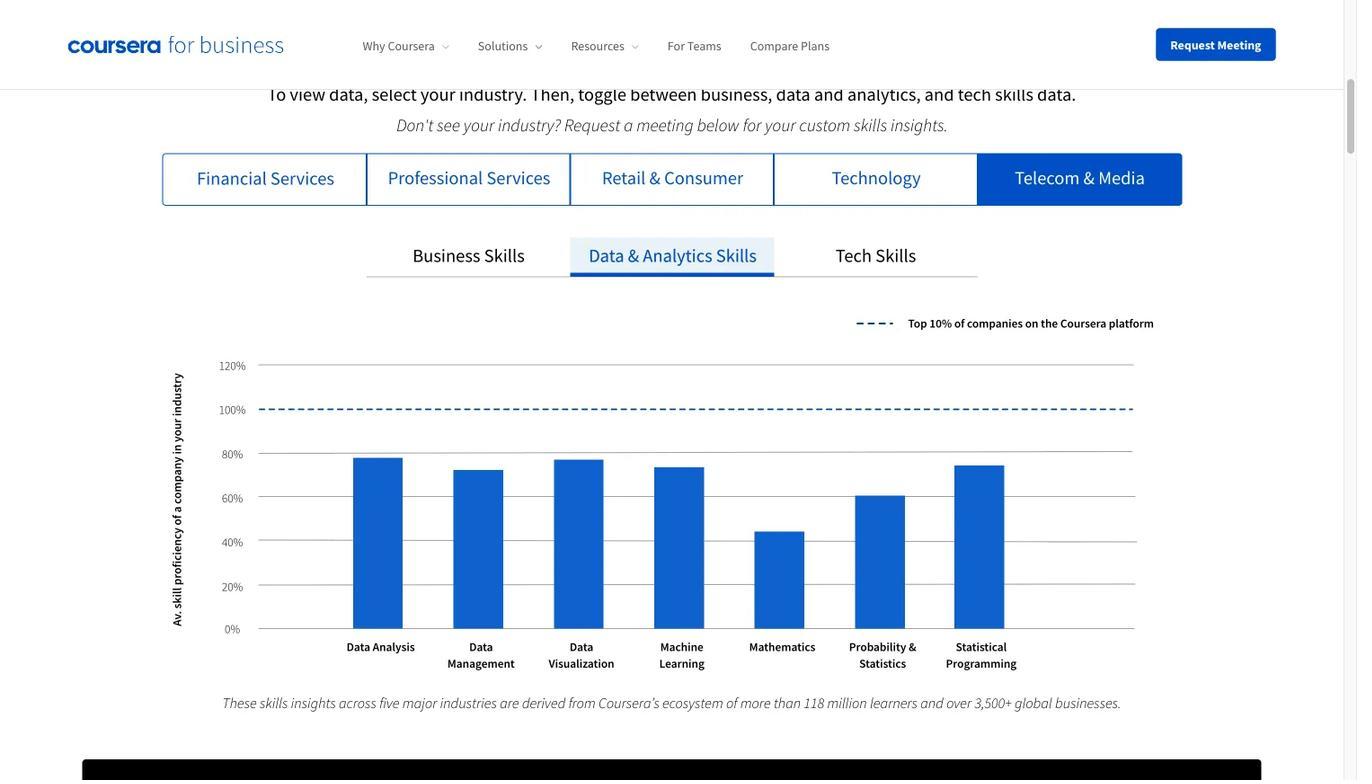 Task type: locate. For each thing, give the bounding box(es) containing it.
why coursera
[[363, 38, 435, 54]]

for
[[668, 38, 685, 54]]

solutions link
[[478, 38, 542, 54]]

teams
[[687, 38, 721, 54]]

compare
[[750, 38, 798, 54]]

request
[[1170, 36, 1215, 53]]

solutions
[[478, 38, 528, 54]]

resources link
[[571, 38, 639, 54]]

request meeting
[[1170, 36, 1261, 53]]

request meeting button
[[1156, 28, 1276, 61]]



Task type: vqa. For each thing, say whether or not it's contained in the screenshot.
the 'P&G Logo'
no



Task type: describe. For each thing, give the bounding box(es) containing it.
coursera
[[388, 38, 435, 54]]

for teams link
[[668, 38, 721, 54]]

for teams
[[668, 38, 721, 54]]

meeting
[[1217, 36, 1261, 53]]

resources
[[571, 38, 624, 54]]

plans
[[801, 38, 830, 54]]

coursera for business image
[[68, 35, 284, 54]]

compare plans link
[[750, 38, 830, 54]]

why
[[363, 38, 385, 54]]

why coursera link
[[363, 38, 449, 54]]

compare plans
[[750, 38, 830, 54]]



